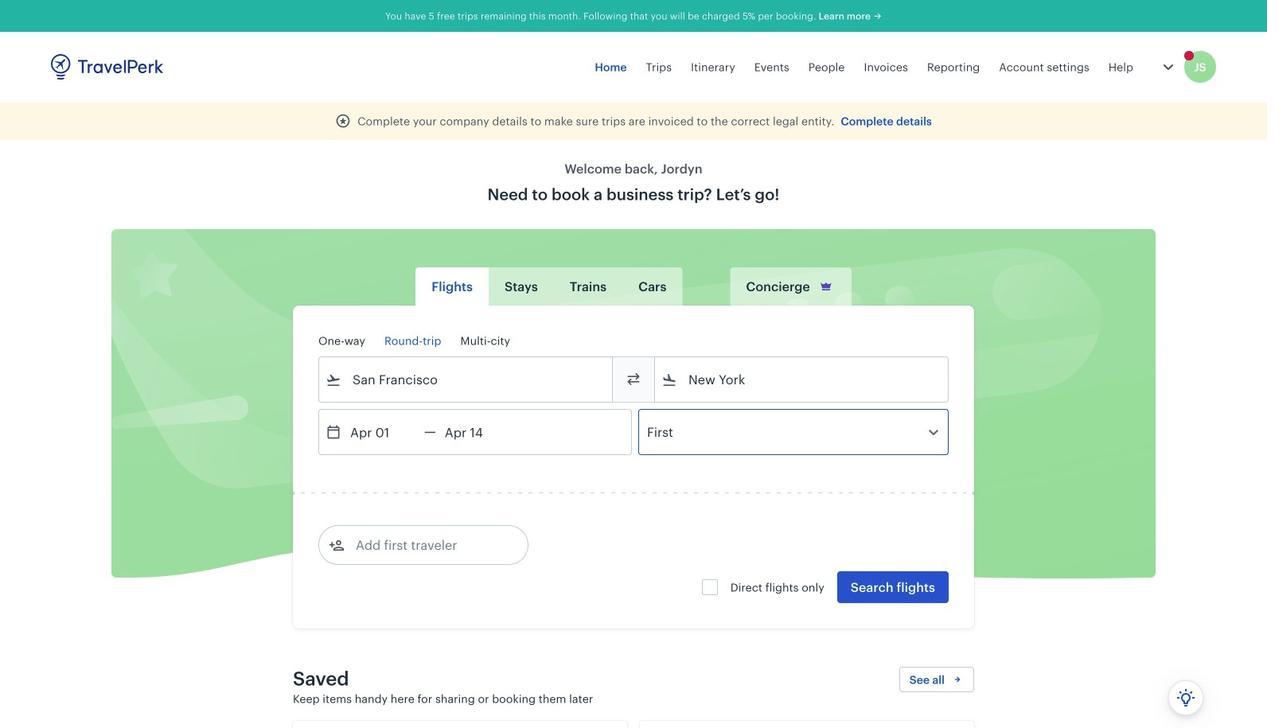 Task type: locate. For each thing, give the bounding box(es) containing it.
From search field
[[342, 367, 592, 393]]

Depart text field
[[342, 410, 424, 455]]



Task type: describe. For each thing, give the bounding box(es) containing it.
Return text field
[[436, 410, 519, 455]]

Add first traveler search field
[[345, 533, 510, 558]]

To search field
[[678, 367, 928, 393]]



